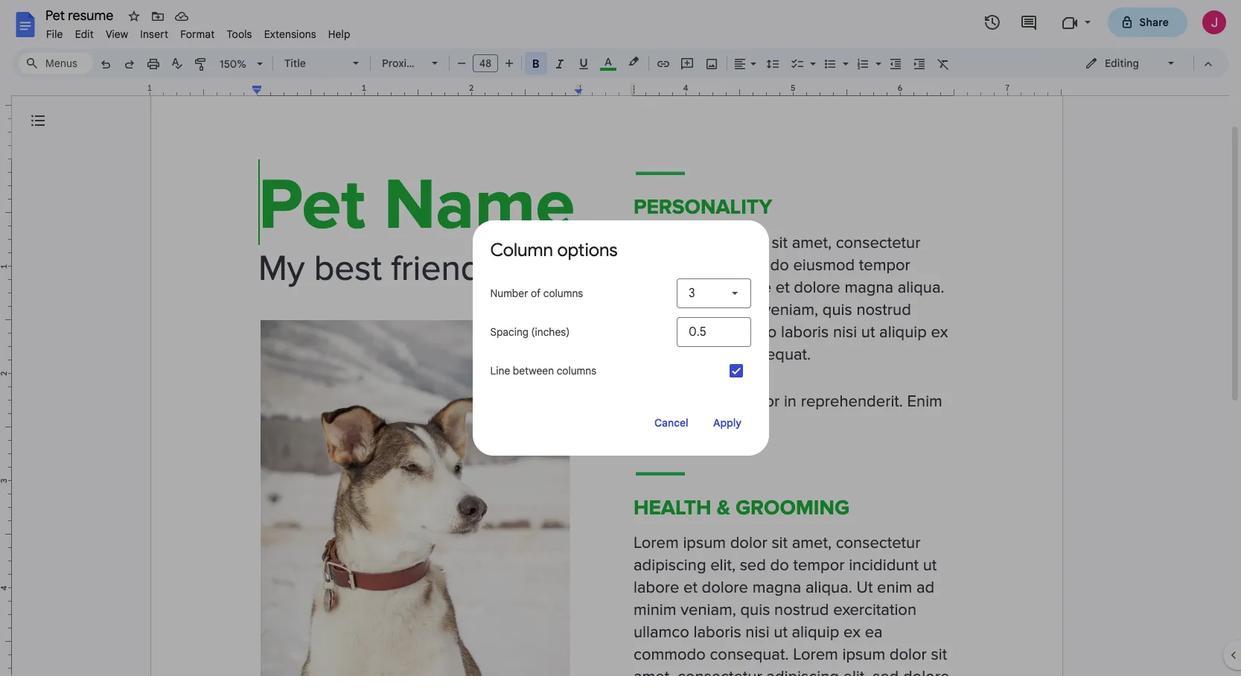 Task type: vqa. For each thing, say whether or not it's contained in the screenshot.
Line
yes



Task type: locate. For each thing, give the bounding box(es) containing it.
cancel
[[655, 416, 689, 430]]

main toolbar
[[92, 0, 956, 578]]

Rename text field
[[40, 6, 122, 24]]

share. private to only me. image
[[1121, 15, 1134, 29]]

Star checkbox
[[124, 6, 145, 27]]

Number of columns field
[[677, 279, 751, 308]]

options
[[558, 239, 618, 261]]

menu bar inside menu bar banner
[[40, 19, 357, 44]]

(inches)
[[532, 326, 570, 339]]

column options
[[491, 239, 618, 261]]

1 vertical spatial columns
[[557, 364, 597, 378]]

menu bar
[[40, 19, 357, 44]]

0 vertical spatial columns
[[544, 287, 583, 300]]

top margin image
[[0, 52, 11, 163]]

line between columns
[[491, 364, 597, 378]]

columns right "of"
[[544, 287, 583, 300]]

between
[[513, 364, 554, 378]]

columns right between
[[557, 364, 597, 378]]

columns
[[544, 287, 583, 300], [557, 364, 597, 378]]

spacing
[[491, 326, 529, 339]]



Task type: describe. For each thing, give the bounding box(es) containing it.
number
[[491, 287, 529, 300]]

column options dialog
[[473, 221, 769, 456]]

columns for line between columns
[[557, 364, 597, 378]]

number of columns
[[491, 287, 583, 300]]

column
[[491, 239, 554, 261]]

apply
[[713, 416, 742, 430]]

Menus field
[[19, 53, 93, 74]]

line
[[491, 364, 511, 378]]

cancel button
[[646, 408, 698, 438]]

column options application
[[0, 0, 1242, 676]]

apply button
[[704, 408, 751, 438]]

of
[[531, 287, 541, 300]]

menu bar banner
[[0, 0, 1242, 676]]

Spacing number field
[[689, 317, 739, 347]]

columns for number of columns
[[544, 287, 583, 300]]

left margin image
[[150, 84, 261, 95]]

right margin image
[[951, 84, 1062, 95]]

spacing (inches)
[[491, 326, 570, 339]]



